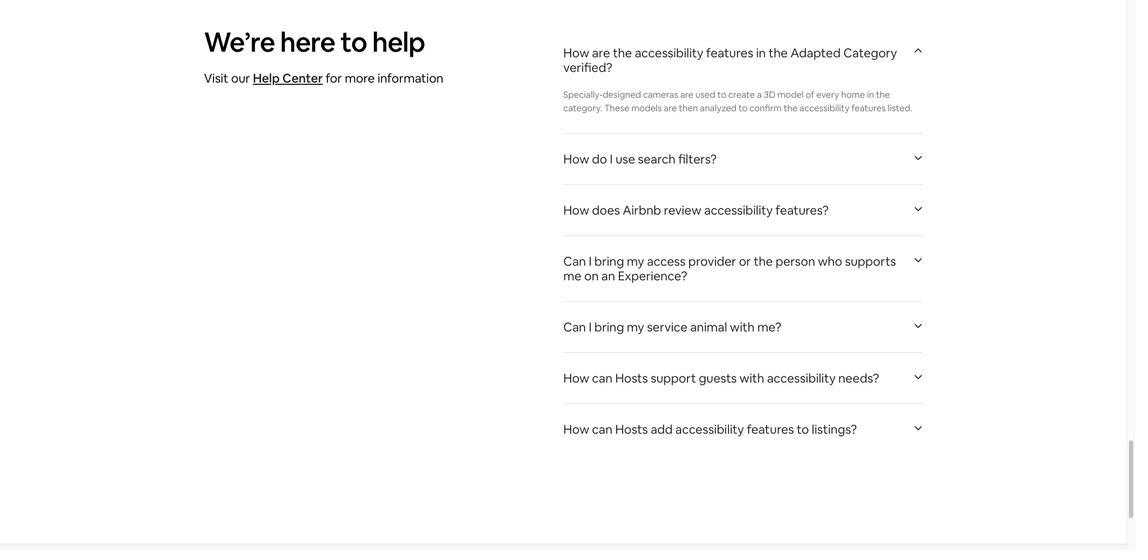 Task type: vqa. For each thing, say whether or not it's contained in the screenshot.
bottommost 0
no



Task type: locate. For each thing, give the bounding box(es) containing it.
are down the cameras
[[664, 102, 677, 114]]

confirm
[[750, 102, 782, 114]]

features?
[[776, 202, 829, 218]]

guests
[[699, 370, 737, 386]]

1 vertical spatial i
[[589, 254, 592, 269]]

2 bring from the top
[[595, 319, 624, 335]]

0 vertical spatial with
[[730, 319, 755, 335]]

search
[[638, 151, 676, 167]]

can for how can hosts add accessibility features to listings?
[[592, 422, 613, 437]]

to up more
[[340, 25, 367, 60]]

can
[[564, 254, 586, 269], [564, 319, 586, 335]]

i
[[610, 151, 613, 167], [589, 254, 592, 269], [589, 319, 592, 335]]

add
[[651, 422, 673, 437]]

1 can from the top
[[592, 370, 613, 386]]

my for access
[[627, 254, 645, 269]]

1 vertical spatial are
[[681, 89, 694, 101]]

2 can from the top
[[564, 319, 586, 335]]

these
[[605, 102, 630, 114]]

my left "access" on the right
[[627, 254, 645, 269]]

who
[[818, 254, 843, 269]]

1 vertical spatial my
[[627, 319, 645, 335]]

1 vertical spatial with
[[740, 370, 765, 386]]

bring for access
[[595, 254, 624, 269]]

my
[[627, 254, 645, 269], [627, 319, 645, 335]]

1 vertical spatial in
[[867, 89, 874, 101]]

animal
[[690, 319, 727, 335]]

1 can from the top
[[564, 254, 586, 269]]

the
[[613, 45, 632, 61], [769, 45, 788, 61], [876, 89, 890, 101], [784, 102, 798, 114], [754, 254, 773, 269]]

with left "me?"
[[730, 319, 755, 335]]

bring
[[595, 254, 624, 269], [595, 319, 624, 335]]

2 my from the top
[[627, 319, 645, 335]]

in right home
[[867, 89, 874, 101]]

category.
[[564, 102, 603, 114]]

features inside how are the accessibility features in the adapted category verified?
[[706, 45, 754, 61]]

to left listings?
[[797, 422, 809, 437]]

can for how can hosts support guests with accessibility needs?
[[592, 370, 613, 386]]

supports
[[845, 254, 896, 269]]

bring inside 'dropdown button'
[[595, 319, 624, 335]]

i down on
[[589, 319, 592, 335]]

category
[[844, 45, 897, 61]]

3 how from the top
[[564, 202, 590, 218]]

1 vertical spatial bring
[[595, 319, 624, 335]]

i for can i bring my access provider or the person who supports me on an experience?
[[589, 254, 592, 269]]

in
[[756, 45, 766, 61], [867, 89, 874, 101]]

features
[[706, 45, 754, 61], [852, 102, 886, 114], [747, 422, 794, 437]]

how do i use search filters?
[[564, 151, 717, 167]]

1 vertical spatial features
[[852, 102, 886, 114]]

hosts left support
[[615, 370, 648, 386]]

my inside 'dropdown button'
[[627, 319, 645, 335]]

i right do at the top
[[610, 151, 613, 167]]

then
[[679, 102, 698, 114]]

how can hosts add accessibility features to listings? button
[[564, 409, 923, 450]]

0 vertical spatial are
[[592, 45, 610, 61]]

1 vertical spatial can
[[592, 422, 613, 437]]

0 vertical spatial i
[[610, 151, 613, 167]]

5 how from the top
[[564, 422, 590, 437]]

0 vertical spatial can
[[564, 254, 586, 269]]

bring right me
[[595, 254, 624, 269]]

2 how from the top
[[564, 151, 590, 167]]

bring down the an
[[595, 319, 624, 335]]

bring inside can i bring my access provider or the person who supports me on an experience?
[[595, 254, 624, 269]]

0 vertical spatial bring
[[595, 254, 624, 269]]

are up then on the top right of the page
[[681, 89, 694, 101]]

my inside can i bring my access provider or the person who supports me on an experience?
[[627, 254, 645, 269]]

experience?
[[618, 268, 688, 284]]

use
[[616, 151, 635, 167]]

to up analyzed
[[718, 89, 727, 101]]

designed
[[603, 89, 641, 101]]

can down me
[[564, 319, 586, 335]]

how for how does airbnb review accessibility features?
[[564, 202, 590, 218]]

0 horizontal spatial in
[[756, 45, 766, 61]]

do
[[592, 151, 607, 167]]

0 vertical spatial my
[[627, 254, 645, 269]]

4 how from the top
[[564, 370, 590, 386]]

how for how do i use search filters?
[[564, 151, 590, 167]]

a
[[757, 89, 762, 101]]

the right or
[[754, 254, 773, 269]]

i inside can i bring my access provider or the person who supports me on an experience?
[[589, 254, 592, 269]]

1 horizontal spatial in
[[867, 89, 874, 101]]

features inside specially-designed cameras are used to create a 3d model of every home in the category. these models are then analyzed to confirm the accessibility features listed.
[[852, 102, 886, 114]]

2 hosts from the top
[[615, 422, 648, 437]]

0 horizontal spatial are
[[592, 45, 610, 61]]

are
[[592, 45, 610, 61], [681, 89, 694, 101], [664, 102, 677, 114]]

can i bring my service animal with me? button
[[564, 306, 923, 348]]

how
[[564, 45, 590, 61], [564, 151, 590, 167], [564, 202, 590, 218], [564, 370, 590, 386], [564, 422, 590, 437]]

i right me
[[589, 254, 592, 269]]

visit
[[204, 70, 228, 86]]

0 vertical spatial in
[[756, 45, 766, 61]]

with right "guests"
[[740, 370, 765, 386]]

with inside dropdown button
[[740, 370, 765, 386]]

the left adapted
[[769, 45, 788, 61]]

i inside 'dropdown button'
[[589, 319, 592, 335]]

0 vertical spatial can
[[592, 370, 613, 386]]

to
[[340, 25, 367, 60], [718, 89, 727, 101], [739, 102, 748, 114], [797, 422, 809, 437]]

here
[[280, 25, 335, 60]]

in inside specially-designed cameras are used to create a 3d model of every home in the category. these models are then analyzed to confirm the accessibility features listed.
[[867, 89, 874, 101]]

more
[[345, 70, 375, 86]]

can
[[592, 370, 613, 386], [592, 422, 613, 437]]

my for service
[[627, 319, 645, 335]]

how inside how are the accessibility features in the adapted category verified?
[[564, 45, 590, 61]]

accessibility inside specially-designed cameras are used to create a 3d model of every home in the category. these models are then analyzed to confirm the accessibility features listed.
[[800, 102, 850, 114]]

how for how are the accessibility features in the adapted category verified?
[[564, 45, 590, 61]]

0 vertical spatial hosts
[[615, 370, 648, 386]]

every
[[817, 89, 840, 101]]

1 vertical spatial can
[[564, 319, 586, 335]]

2 vertical spatial i
[[589, 319, 592, 335]]

accessibility
[[635, 45, 704, 61], [800, 102, 850, 114], [704, 202, 773, 218], [767, 370, 836, 386], [676, 422, 744, 437]]

specially-designed cameras are used to create a 3d model of every home in the category. these models are then analyzed to confirm the accessibility features listed.
[[564, 89, 913, 114]]

1 vertical spatial hosts
[[615, 422, 648, 437]]

an
[[602, 268, 615, 284]]

1 horizontal spatial are
[[664, 102, 677, 114]]

service
[[647, 319, 688, 335]]

my left service
[[627, 319, 645, 335]]

2 can from the top
[[592, 422, 613, 437]]

0 vertical spatial features
[[706, 45, 754, 61]]

hosts left add
[[615, 422, 648, 437]]

1 how from the top
[[564, 45, 590, 61]]

create
[[729, 89, 755, 101]]

how for how can hosts add accessibility features to listings?
[[564, 422, 590, 437]]

how are the accessibility features in the adapted category verified?
[[564, 45, 897, 76]]

access
[[647, 254, 686, 269]]

visit our help center for more information
[[204, 70, 444, 86]]

we're
[[204, 25, 275, 60]]

me?
[[758, 319, 782, 335]]

the up listed.
[[876, 89, 890, 101]]

are up specially- on the top of page
[[592, 45, 610, 61]]

with
[[730, 319, 755, 335], [740, 370, 765, 386]]

1 hosts from the top
[[615, 370, 648, 386]]

i for can i bring my service animal with me?
[[589, 319, 592, 335]]

1 bring from the top
[[595, 254, 624, 269]]

1 my from the top
[[627, 254, 645, 269]]

are inside how are the accessibility features in the adapted category verified?
[[592, 45, 610, 61]]

hosts
[[615, 370, 648, 386], [615, 422, 648, 437]]

me
[[564, 268, 582, 284]]

in up a
[[756, 45, 766, 61]]

help
[[372, 25, 425, 60]]

can inside 'dropdown button'
[[564, 319, 586, 335]]

can inside can i bring my access provider or the person who supports me on an experience?
[[564, 254, 586, 269]]

can left the an
[[564, 254, 586, 269]]



Task type: describe. For each thing, give the bounding box(es) containing it.
help center link
[[253, 70, 323, 86]]

model
[[778, 89, 804, 101]]

models
[[632, 102, 662, 114]]

listed.
[[888, 102, 913, 114]]

help
[[253, 70, 280, 86]]

how can hosts support guests with accessibility needs? button
[[564, 358, 923, 399]]

hosts for support
[[615, 370, 648, 386]]

2 vertical spatial features
[[747, 422, 794, 437]]

2 vertical spatial are
[[664, 102, 677, 114]]

how for how can hosts support guests with accessibility needs?
[[564, 370, 590, 386]]

with inside 'dropdown button'
[[730, 319, 755, 335]]

the down model
[[784, 102, 798, 114]]

in inside how are the accessibility features in the adapted category verified?
[[756, 45, 766, 61]]

home
[[842, 89, 865, 101]]

analyzed
[[700, 102, 737, 114]]

cameras
[[643, 89, 679, 101]]

3d
[[764, 89, 776, 101]]

how can hosts add accessibility features to listings?
[[564, 422, 857, 437]]

adapted
[[791, 45, 841, 61]]

verified?
[[564, 60, 613, 76]]

bring for service
[[595, 319, 624, 335]]

2 horizontal spatial are
[[681, 89, 694, 101]]

we're here to help
[[204, 25, 425, 60]]

how does airbnb review accessibility features? button
[[564, 190, 923, 231]]

for
[[326, 70, 342, 86]]

can i bring my access provider or the person who supports me on an experience? button
[[564, 241, 923, 297]]

the right 'verified?'
[[613, 45, 632, 61]]

needs?
[[839, 370, 879, 386]]

accessibility inside how are the accessibility features in the adapted category verified?
[[635, 45, 704, 61]]

to down create
[[739, 102, 748, 114]]

does
[[592, 202, 620, 218]]

person
[[776, 254, 816, 269]]

how does airbnb review accessibility features?
[[564, 202, 829, 218]]

how are the accessibility features in the adapted category verified? button
[[564, 32, 923, 88]]

hosts for add
[[615, 422, 648, 437]]

our
[[231, 70, 250, 86]]

can for can i bring my service animal with me?
[[564, 319, 586, 335]]

can for can i bring my access provider or the person who supports me on an experience?
[[564, 254, 586, 269]]

provider
[[689, 254, 736, 269]]

used
[[696, 89, 716, 101]]

can i bring my access provider or the person who supports me on an experience?
[[564, 254, 896, 284]]

review
[[664, 202, 702, 218]]

information
[[378, 70, 444, 86]]

specially-
[[564, 89, 603, 101]]

of
[[806, 89, 815, 101]]

on
[[584, 268, 599, 284]]

can i bring my service animal with me?
[[564, 319, 782, 335]]

airbnb
[[623, 202, 661, 218]]

support
[[651, 370, 696, 386]]

the inside can i bring my access provider or the person who supports me on an experience?
[[754, 254, 773, 269]]

center
[[283, 70, 323, 86]]

to inside dropdown button
[[797, 422, 809, 437]]

how can hosts support guests with accessibility needs?
[[564, 370, 879, 386]]

filters?
[[679, 151, 717, 167]]

listings?
[[812, 422, 857, 437]]

or
[[739, 254, 751, 269]]

how do i use search filters? button
[[564, 138, 923, 180]]



